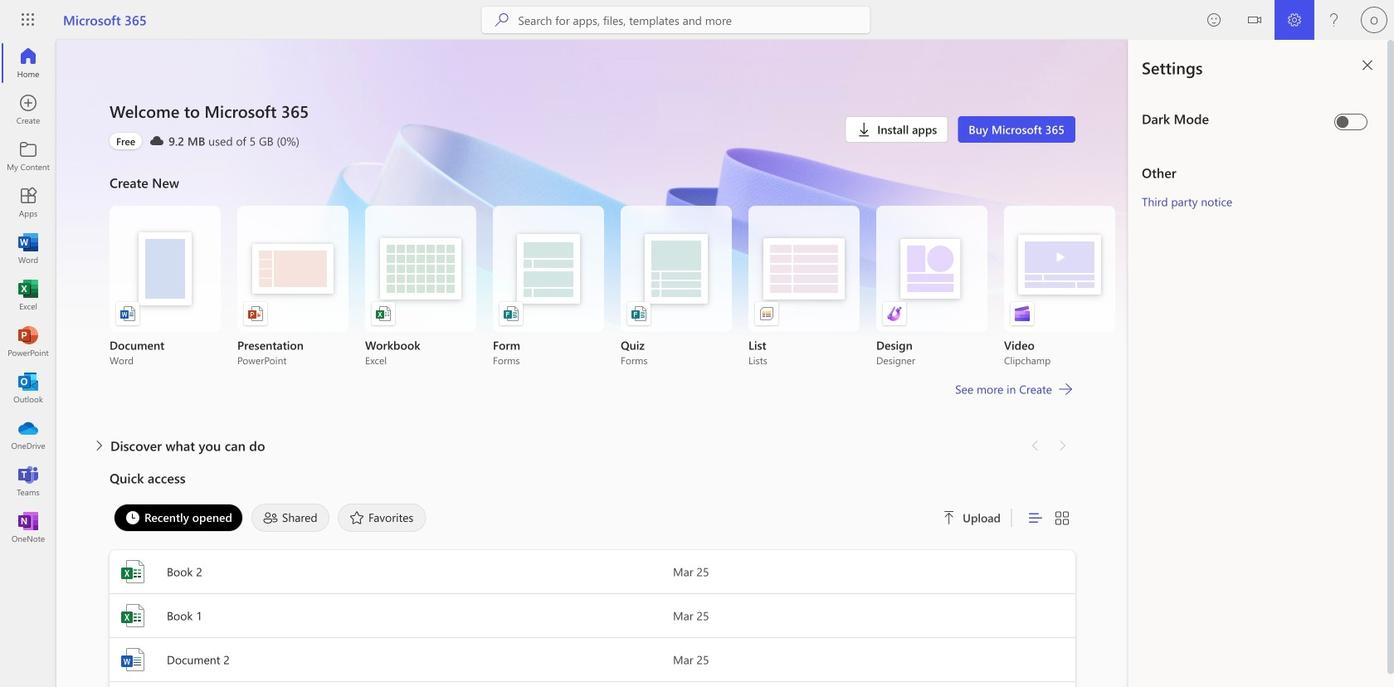 Task type: describe. For each thing, give the bounding box(es) containing it.
1 region from the left
[[1079, 40, 1394, 687]]

Search box. Suggestions appear as you type. search field
[[518, 7, 870, 33]]

teams image
[[20, 473, 37, 490]]

1 horizontal spatial word image
[[120, 647, 146, 673]]

designer design image
[[886, 305, 903, 322]]

onenote image
[[20, 520, 37, 536]]

this account doesn't have a microsoft 365 subscription. click to view your benefits. tooltip
[[110, 133, 142, 149]]

name book 2 cell
[[110, 559, 673, 585]]

my content image
[[20, 148, 37, 164]]

0 vertical spatial excel image
[[20, 287, 37, 304]]

0 vertical spatial word image
[[20, 241, 37, 257]]

lists list image
[[759, 305, 775, 322]]

recently opened element
[[114, 504, 243, 532]]

powerpoint image
[[20, 334, 37, 350]]

powerpoint presentation image
[[247, 305, 264, 322]]

clipchamp video image
[[1014, 305, 1031, 322]]

new quiz image
[[631, 305, 647, 322]]

dark mode element
[[1142, 110, 1328, 128]]



Task type: vqa. For each thing, say whether or not it's contained in the screenshot.
the "Filter"
no



Task type: locate. For each thing, give the bounding box(es) containing it.
shared element
[[251, 504, 329, 532]]

other element
[[1142, 164, 1375, 182]]

tab list
[[110, 500, 923, 536]]

2 vertical spatial excel image
[[120, 603, 146, 629]]

3 tab from the left
[[334, 504, 430, 532]]

name book 1 cell
[[110, 603, 673, 629]]

o image
[[1361, 7, 1388, 33]]

region
[[1079, 40, 1394, 687], [1129, 40, 1394, 687]]

banner
[[0, 0, 1394, 43]]

1 vertical spatial word image
[[120, 647, 146, 673]]

excel image
[[20, 287, 37, 304], [120, 559, 146, 585], [120, 603, 146, 629]]

2 tab from the left
[[247, 504, 334, 532]]

list
[[110, 206, 1116, 367]]

row group
[[110, 682, 1076, 687]]

excel image for "name book 1" cell
[[120, 603, 146, 629]]

apps image
[[20, 194, 37, 211]]

application
[[0, 40, 1129, 687]]

word image
[[20, 241, 37, 257], [120, 647, 146, 673]]

excel image for name book 2 cell
[[120, 559, 146, 585]]

2 region from the left
[[1129, 40, 1394, 687]]

tab
[[110, 504, 247, 532], [247, 504, 334, 532], [334, 504, 430, 532]]

word document image
[[120, 305, 136, 322]]

None search field
[[482, 7, 870, 33]]

create new element
[[110, 169, 1116, 432]]

onedrive image
[[20, 427, 37, 443]]

excel workbook image
[[375, 305, 392, 322]]

designer design image
[[886, 305, 903, 322]]

create image
[[20, 101, 37, 118]]

1 vertical spatial excel image
[[120, 559, 146, 585]]

outlook image
[[20, 380, 37, 397]]

navigation
[[0, 40, 56, 551]]

name document 2 cell
[[110, 647, 673, 673]]

forms survey image
[[503, 305, 520, 322]]

home image
[[20, 55, 37, 71]]

1 tab from the left
[[110, 504, 247, 532]]

favorites element
[[338, 504, 426, 532]]

0 horizontal spatial word image
[[20, 241, 37, 257]]



